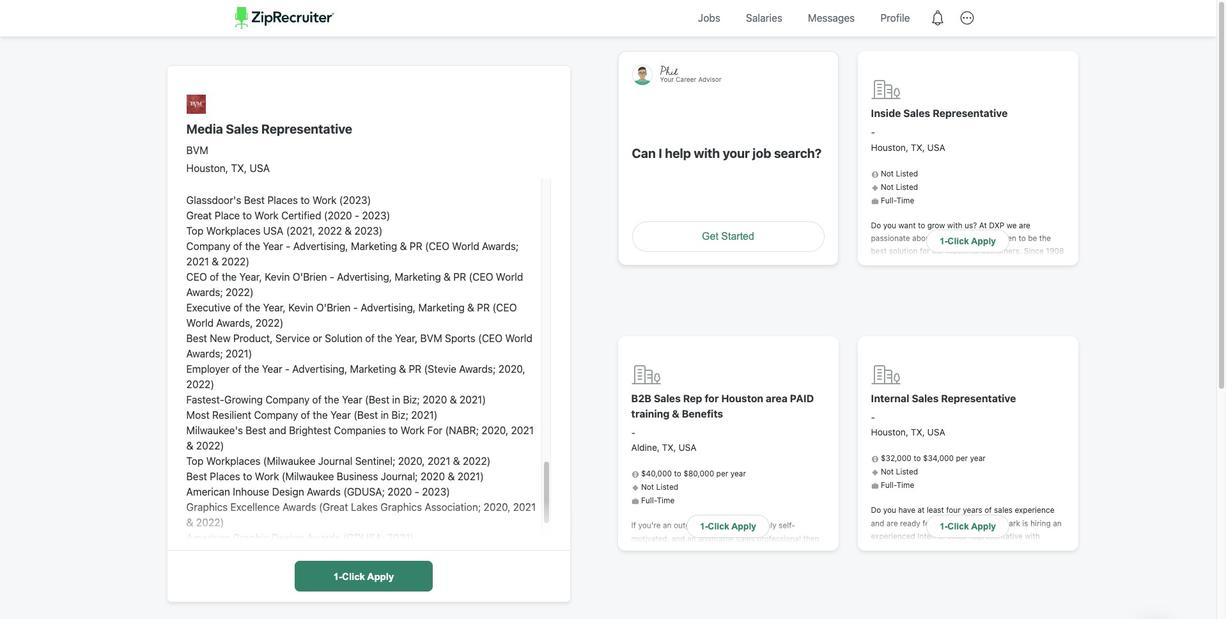 Task type: locate. For each thing, give the bounding box(es) containing it.
$40,000
[[641, 469, 672, 478]]

kevin
[[265, 271, 290, 283], [288, 302, 314, 313]]

us?
[[965, 220, 977, 230]]

2021) up for
[[411, 409, 438, 421]]

is
[[1023, 518, 1029, 528], [698, 547, 704, 556]]

1 vertical spatial 2022
[[352, 547, 376, 559]]

1 horizontal spatial limited
[[1000, 442, 1024, 452]]

year for representative
[[970, 453, 986, 463]]

team
[[1012, 520, 1030, 530], [973, 570, 991, 580]]

1 horizontal spatial 2022
[[352, 547, 376, 559]]

0 vertical spatial they
[[713, 573, 729, 582]]

click up industrial
[[948, 236, 969, 246]]

0 vertical spatial company
[[1032, 299, 1065, 308]]

1 vertical spatial full-
[[881, 480, 897, 490]]

awards,
[[216, 317, 253, 329]]

0 horizontal spatial eliot
[[680, 547, 696, 556]]

0 vertical spatial american
[[186, 486, 230, 497]]

1 vertical spatial - houston, tx, usa
[[871, 412, 946, 438]]

1 vertical spatial be
[[952, 364, 961, 373]]

their
[[631, 612, 648, 619]]

encourage down become
[[901, 584, 939, 593]]

tx.
[[963, 557, 975, 567]]

will inside do you want to grow with us? at dxp we are passionate about what we do and  driven to be the best solution for our industrial customers. since 1908 dxp has  been dedicated to the highest quality of customer service through our expertise  of the products we distribute and the technical services we perform with a  sense of individual pride and company spirit. throughout your career with dxp,  we will encourage and empower you to take an active role in identifying and  driving your development, so you feel total confidence in your ability to  achieve ongoing success. we aspire to be the best solution for the industrial  customers' needs for mrop products and services through our innovative pumping  solutions, metal working, supply chain services and service centers. check out  our many videos to learn more! - us/careers/ responsibilities of the inside  sales representative include, but are not limited to: * responding to customer  inquiries regarding company products and services * processing customer phone orders * checking availability of stock and shipping dates * quoting prices,  filling orders to customer specifications and processing sales data via computer * assisting the outside sales team by preparing price quotes and  sourcing products qualifications of the inside sales representative include,  but are not limited to: * prior inside sales/customer service experience *  bilingual in both spanish and english preferred * the ideal candidate would  have preferably/but not required 2-3 years of some combinatio
[[1030, 312, 1042, 321]]

to
[[301, 194, 310, 206], [243, 210, 252, 221], [918, 220, 925, 230], [1019, 233, 1026, 243], [962, 259, 969, 269], [978, 325, 985, 334], [982, 351, 990, 360], [943, 364, 950, 373], [1005, 416, 1012, 426], [389, 425, 398, 436], [914, 453, 921, 463], [916, 455, 923, 465], [674, 469, 682, 478], [243, 471, 252, 482], [1004, 494, 1011, 504], [631, 560, 639, 569], [789, 560, 797, 569], [894, 570, 901, 580], [956, 584, 964, 593]]

2 top from the top
[[186, 455, 204, 467]]

an down outgoing,
[[687, 534, 696, 543]]

for down about
[[920, 246, 930, 256]]

2 - houston, tx, usa from the top
[[871, 412, 946, 438]]

to: down organization,
[[970, 559, 980, 569]]

year, left sports
[[395, 332, 418, 344]]

dxp left has
[[871, 259, 887, 269]]

do inside the do you have at least four years of sales experience and are ready for a fresh  start? staffmark is hiring an experienced internal sales representative with excellent communication, organization, and problem- solving skills in houston,  tx. if you are motivated and ready to become a part of a team that values  respect and will encourage you to reach your full potential, this could be an  exciting opportunity for you! pay: $16-$17 per hour 1st shift hours: 8 am
[[871, 505, 881, 515]]

1 horizontal spatial service
[[1026, 403, 1053, 412]]

aldine,
[[631, 442, 660, 453]]

full- for b2b sales rep for houston area paid training & benefits
[[641, 496, 657, 505]]

and down outgoing,
[[672, 534, 685, 543]]

1 do from the top
[[871, 220, 881, 230]]

1 horizontal spatial bvm
[[222, 164, 243, 175]]

per
[[956, 453, 968, 463], [717, 469, 729, 478], [903, 610, 915, 619]]

2 horizontal spatial bvm
[[420, 332, 442, 344]]

1 vertical spatial not
[[930, 559, 941, 569]]

days.
[[715, 612, 734, 619]]

are inside if you're an outgoing, personable, highly self- motivated, and an adaptable  sales professional then a career with eliot is perfect for you! it's our  mission to provide life-altering career opportunities to local sales  professionals so they can proudly serve the business community they are a part  of. on average, 1 out of 3 first-time eliot sales representatives sell their  first deal in just 5 days. what's in it for
[[726, 586, 737, 595]]

centers.
[[871, 416, 902, 426]]

via
[[1020, 507, 1030, 517]]

and inside if you're an outgoing, personable, highly self- motivated, and an adaptable  sales professional then a career with eliot is perfect for you! it's our  mission to provide life-altering career opportunities to local sales  professionals so they can proudly serve the business community they are a part  of. on average, 1 out of 3 first-time eliot sales representatives sell their  first deal in just 5 days. what's in it for
[[672, 534, 685, 543]]

1 horizontal spatial places
[[267, 194, 298, 206]]

experience up the reach
[[957, 572, 996, 582]]

products up perform
[[871, 286, 904, 295]]

1 horizontal spatial experience
[[1015, 505, 1055, 515]]

-
[[871, 127, 875, 137], [355, 210, 359, 221], [286, 240, 291, 252], [330, 271, 334, 283], [353, 302, 358, 313], [285, 363, 290, 375], [871, 412, 875, 422], [1057, 416, 1061, 426], [631, 427, 636, 438], [415, 486, 419, 497]]

us/careers/
[[871, 429, 911, 439]]

0 vertical spatial 2022
[[318, 225, 342, 237]]

(gdusa; down lakes
[[343, 532, 385, 543]]

your
[[723, 145, 750, 160], [938, 312, 954, 321], [954, 338, 970, 347], [941, 351, 957, 360], [988, 584, 1004, 593]]

sell
[[797, 599, 809, 608]]

through up working,
[[904, 390, 932, 399]]

1 vertical spatial company
[[266, 394, 310, 405]]

notifications image
[[923, 3, 952, 33]]

professional
[[757, 534, 801, 543]]

1 vertical spatial company
[[1031, 455, 1064, 465]]

kevin up or
[[288, 302, 314, 313]]

1 horizontal spatial so
[[1023, 338, 1032, 347]]

and down at
[[979, 233, 992, 243]]

o'brien down '(2021,'
[[293, 271, 327, 283]]

specifications
[[871, 507, 921, 517]]

0 vertical spatial (best
[[365, 394, 390, 405]]

you! inside if you're an outgoing, personable, highly self- motivated, and an adaptable  sales professional then a career with eliot is perfect for you! it's our  mission to provide life-altering career opportunities to local sales  professionals so they can proudly serve the business community they are a part  of. on average, 1 out of 3 first-time eliot sales representatives sell their  first deal in just 5 days. what's in it for
[[747, 547, 762, 556]]

2020 up for
[[423, 394, 447, 405]]

0 vertical spatial 2020
[[423, 394, 447, 405]]

usa down media sales representative
[[250, 162, 270, 174]]

0 vertical spatial ready
[[900, 518, 921, 528]]

year up processing
[[970, 453, 986, 463]]

best
[[871, 246, 887, 256], [977, 364, 993, 373]]

passionate
[[871, 233, 910, 243]]

team inside do you want to grow with us? at dxp we are passionate about what we do and  driven to be the best solution for our industrial customers. since 1908 dxp has  been dedicated to the highest quality of customer service through our expertise  of the products we distribute and the technical services we perform with a  sense of individual pride and company spirit. throughout your career with dxp,  we will encourage and empower you to take an active role in identifying and  driving your development, so you feel total confidence in your ability to  achieve ongoing success. we aspire to be the best solution for the industrial  customers' needs for mrop products and services through our innovative pumping  solutions, metal working, supply chain services and service centers. check out  our many videos to learn more! - us/careers/ responsibilities of the inside  sales representative include, but are not limited to: * responding to customer  inquiries regarding company products and services * processing customer phone orders * checking availability of stock and shipping dates * quoting prices,  filling orders to customer specifications and processing sales data via computer * assisting the outside sales team by preparing price quotes and  sourcing products qualifications of the inside sales representative include,  but are not limited to: * prior inside sales/customer service experience *  bilingual in both spanish and english preferred * the ideal candidate would  have preferably/but not required 2-3 years of some combinatio
[[1012, 520, 1030, 530]]

tx, right aldine,
[[662, 442, 676, 453]]

sales inside if you're an outgoing, personable, highly self- motivated, and an adaptable  sales professional then a career with eliot is perfect for you! it's our  mission to provide life-altering career opportunities to local sales  professionals so they can proudly serve the business community they are a part  of. on average, 1 out of 3 first-time eliot sales representatives sell their  first deal in just 5 days. what's in it for
[[715, 599, 735, 608]]

1-click apply button for b2b sales rep for houston area paid training & benefits
[[687, 515, 770, 538]]

per for representative
[[956, 453, 968, 463]]

full-time for internal sales representative
[[881, 480, 915, 490]]

- inside do you want to grow with us? at dxp we are passionate about what we do and  driven to be the best solution for our industrial customers. since 1908 dxp has  been dedicated to the highest quality of customer service through our expertise  of the products we distribute and the technical services we perform with a  sense of individual pride and company spirit. throughout your career with dxp,  we will encourage and empower you to take an active role in identifying and  driving your development, so you feel total confidence in your ability to  achieve ongoing success. we aspire to be the best solution for the industrial  customers' needs for mrop products and services through our innovative pumping  solutions, metal working, supply chain services and service centers. check out  our many videos to learn more! - us/careers/ responsibilities of the inside  sales representative include, but are not limited to: * responding to customer  inquiries regarding company products and services * processing customer phone orders * checking availability of stock and shipping dates * quoting prices,  filling orders to customer specifications and processing sales data via computer * assisting the outside sales team by preparing price quotes and  sourcing products qualifications of the inside sales representative include,  but are not limited to: * prior inside sales/customer service experience *  bilingual in both spanish and english preferred * the ideal candidate would  have preferably/but not required 2-3 years of some combinatio
[[1057, 416, 1061, 426]]

you up exciting
[[941, 584, 954, 593]]

self-
[[779, 521, 795, 530]]

sports
[[445, 332, 476, 344]]

usa down inside sales representative
[[928, 142, 946, 153]]

kevin down '(2021,'
[[265, 271, 290, 283]]

places up the inhouse
[[210, 471, 240, 482]]

do inside do you want to grow with us? at dxp we are passionate about what we do and  driven to be the best solution for our industrial customers. since 1908 dxp has  been dedicated to the highest quality of customer service through our expertise  of the products we distribute and the technical services we perform with a  sense of individual pride and company spirit. throughout your career with dxp,  we will encourage and empower you to take an active role in identifying and  driving your development, so you feel total confidence in your ability to  achieve ongoing success. we aspire to be the best solution for the industrial  customers' needs for mrop products and services through our innovative pumping  solutions, metal working, supply chain services and service centers. check out  our many videos to learn more! - us/careers/ responsibilities of the inside  sales representative include, but are not limited to: * responding to customer  inquiries regarding company products and services * processing customer phone orders * checking availability of stock and shipping dates * quoting prices,  filling orders to customer specifications and processing sales data via computer * assisting the outside sales team by preparing price quotes and  sourcing products qualifications of the inside sales representative include,  but are not limited to: * prior inside sales/customer service experience *  bilingual in both spanish and english preferred * the ideal candidate would  have preferably/but not required 2-3 years of some combinatio
[[871, 220, 881, 230]]

experience
[[1015, 505, 1055, 515], [957, 572, 996, 582]]

have inside do you want to grow with us? at dxp we are passionate about what we do and  driven to be the best solution for our industrial customers. since 1908 dxp has  been dedicated to the highest quality of customer service through our expertise  of the products we distribute and the technical services we perform with a  sense of individual pride and company spirit. throughout your career with dxp,  we will encourage and empower you to take an active role in identifying and  driving your development, so you feel total confidence in your ability to  achieve ongoing success. we aspire to be the best solution for the industrial  customers' needs for mrop products and services through our innovative pumping  solutions, metal working, supply chain services and service centers. check out  our many videos to learn more! - us/careers/ responsibilities of the inside  sales representative include, but are not limited to: * responding to customer  inquiries regarding company products and services * processing customer phone orders * checking availability of stock and shipping dates * quoting prices,  filling orders to customer specifications and processing sales data via computer * assisting the outside sales team by preparing price quotes and  sourcing products qualifications of the inside sales representative include,  but are not limited to: * prior inside sales/customer service experience *  bilingual in both spanish and english preferred * the ideal candidate would  have preferably/but not required 2-3 years of some combinatio
[[895, 598, 912, 608]]

apply for internal sales representative
[[971, 521, 996, 531]]

in inside the do you have at least four years of sales experience and are ready for a fresh  start? staffmark is hiring an experienced internal sales representative with excellent communication, organization, and problem- solving skills in houston,  tx. if you are motivated and ready to become a part of a team that values  respect and will encourage you to reach your full potential, this could be an  exciting opportunity for you! pay: $16-$17 per hour 1st shift hours: 8 am
[[919, 557, 926, 567]]

are up become
[[916, 559, 927, 569]]

2021) down journal;
[[387, 532, 414, 543]]

time for inside
[[897, 195, 915, 205]]

(great
[[319, 501, 348, 513]]

0 horizontal spatial but
[[902, 559, 914, 569]]

full-time for b2b sales rep for houston area paid training & benefits
[[641, 496, 675, 505]]

1 horizontal spatial to:
[[1026, 442, 1036, 452]]

jobs
[[698, 12, 721, 24]]

1 vertical spatial encourage
[[901, 584, 939, 593]]

houston, inside bvm houston, tx, usa
[[186, 162, 228, 174]]

sourcing
[[971, 533, 1002, 543]]

full- up passionate
[[881, 195, 897, 205]]

1 top from the top
[[186, 225, 204, 237]]

products down the by
[[1004, 533, 1037, 543]]

of
[[233, 240, 243, 252], [1041, 259, 1048, 269], [210, 271, 219, 283], [1016, 273, 1023, 282], [950, 299, 957, 308], [233, 302, 243, 313], [365, 332, 375, 344], [232, 363, 242, 375], [312, 394, 322, 405], [301, 409, 310, 421], [972, 429, 979, 439], [979, 481, 986, 491], [985, 505, 992, 515], [923, 546, 930, 556], [958, 570, 965, 580], [1050, 598, 1057, 608], [645, 599, 653, 608]]

career down motivated,
[[638, 547, 661, 556]]

have up $17
[[895, 598, 912, 608]]

0 vertical spatial if
[[631, 521, 636, 530]]

are up that
[[999, 557, 1011, 567]]

design up (biztimes
[[272, 532, 304, 543]]

1 horizontal spatial eliot
[[697, 599, 713, 608]]

0 vertical spatial include,
[[928, 442, 956, 452]]

graphics down journal;
[[381, 501, 422, 513]]

include, down the excellent
[[871, 559, 900, 569]]

1 graphics from the left
[[186, 501, 228, 513]]

design up excellence
[[272, 486, 304, 497]]

your inside the do you have at least four years of sales experience and are ready for a fresh  start? staffmark is hiring an experienced internal sales representative with excellent communication, organization, and problem- solving skills in houston,  tx. if you are motivated and ready to become a part of a team that values  respect and will encourage you to reach your full potential, this could be an  exciting opportunity for you! pay: $16-$17 per hour 1st shift hours: 8 am
[[988, 584, 1004, 593]]

1 vertical spatial will
[[887, 584, 899, 593]]

(nabr;
[[445, 425, 479, 436]]

1 vertical spatial you!
[[1018, 597, 1033, 606]]

0 horizontal spatial years
[[963, 505, 983, 515]]

1 vertical spatial year,
[[263, 302, 286, 313]]

2 design from the top
[[272, 532, 304, 543]]

the
[[988, 585, 1001, 595]]

usa for internal
[[928, 427, 946, 438]]

do
[[871, 220, 881, 230], [871, 505, 881, 515]]

full-time
[[881, 195, 915, 205], [881, 480, 915, 490], [641, 496, 675, 505]]

can i help with your job search?
[[632, 145, 822, 160]]

pr
[[410, 240, 423, 252], [454, 271, 466, 283], [477, 302, 490, 313], [409, 363, 422, 375]]

per for rep
[[717, 469, 729, 478]]

1 - houston, tx, usa from the top
[[871, 127, 946, 153]]

certified
[[281, 210, 321, 221]]

0 vertical spatial eliot
[[680, 547, 696, 556]]

1- for internal
[[940, 521, 948, 531]]

do down dates
[[871, 505, 881, 515]]

team down 'via' at the bottom of the page
[[1012, 520, 1030, 530]]

1 horizontal spatial best
[[977, 364, 993, 373]]

& inside the b2b sales rep for houston area paid training & benefits
[[672, 408, 680, 419]]

tx, right recent
[[231, 162, 247, 174]]

full-
[[881, 195, 897, 205], [881, 480, 897, 490], [641, 496, 657, 505]]

if left you're
[[631, 521, 636, 530]]

personable,
[[710, 521, 753, 530]]

it
[[772, 612, 777, 619]]

2 vertical spatial per
[[903, 610, 915, 619]]

1 horizontal spatial services
[[921, 468, 951, 478]]

is inside the do you have at least four years of sales experience and are ready for a fresh  start? staffmark is hiring an experienced internal sales representative with excellent communication, organization, and problem- solving skills in houston,  tx. if you are motivated and ready to become a part of a team that values  respect and will encourage you to reach your full potential, this could be an  exciting opportunity for you! pay: $16-$17 per hour 1st shift hours: 8 am
[[1023, 518, 1029, 528]]

and left brightest
[[269, 425, 286, 436]]

0 horizontal spatial include,
[[871, 559, 900, 569]]

out inside do you want to grow with us? at dxp we are passionate about what we do and  driven to be the best solution for our industrial customers. since 1908 dxp has  been dedicated to the highest quality of customer service through our expertise  of the products we distribute and the technical services we perform with a  sense of individual pride and company spirit. throughout your career with dxp,  we will encourage and empower you to take an active role in identifying and  driving your development, so you feel total confidence in your ability to  achieve ongoing success. we aspire to be the best solution for the industrial  customers' needs for mrop products and services through our innovative pumping  solutions, metal working, supply chain services and service centers. check out  our many videos to learn more! - us/careers/ responsibilities of the inside  sales representative include, but are not limited to: * responding to customer  inquiries regarding company products and services * processing customer phone orders * checking availability of stock and shipping dates * quoting prices,  filling orders to customer specifications and processing sales data via computer * assisting the outside sales team by preparing price quotes and  sourcing products qualifications of the inside sales representative include,  but are not limited to: * prior inside sales/customer service experience *  bilingual in both spanish and english preferred * the ideal candidate would  have preferably/but not required 2-3 years of some combinatio
[[929, 416, 941, 426]]

houston, inside the do you have at least four years of sales experience and are ready for a fresh  start? staffmark is hiring an experienced internal sales representative with excellent communication, organization, and problem- solving skills in houston,  tx. if you are motivated and ready to become a part of a team that values  respect and will encourage you to reach your full potential, this could be an  exciting opportunity for you! pay: $16-$17 per hour 1st shift hours: 8 am
[[928, 557, 961, 567]]

apply for inside sales representative
[[971, 236, 996, 246]]

is inside if you're an outgoing, personable, highly self- motivated, and an adaptable  sales professional then a career with eliot is perfect for you! it's our  mission to provide life-altering career opportunities to local sales  professionals so they can proudly serve the business community they are a part  of. on average, 1 out of 3 first-time eliot sales representatives sell their  first deal in just 5 days. what's in it for
[[698, 547, 704, 556]]

price
[[908, 533, 926, 543]]

0 vertical spatial experience
[[1015, 505, 1055, 515]]

companies
[[334, 425, 386, 436]]

0 horizontal spatial part
[[746, 586, 760, 595]]

lakes
[[351, 501, 378, 513]]

1 vertical spatial eliot
[[697, 599, 713, 608]]

0 horizontal spatial dxp
[[871, 259, 887, 269]]

o'brien
[[293, 271, 327, 283], [316, 302, 351, 313]]

full-time up the quoting
[[881, 480, 915, 490]]

limited up regarding
[[1000, 442, 1024, 452]]

listed for inside sales representative
[[896, 182, 918, 192]]

are down can
[[726, 586, 737, 595]]

service up english
[[928, 572, 954, 582]]

they left can
[[713, 573, 729, 582]]

1 vertical spatial part
[[746, 586, 760, 595]]

1-click apply button for inside sales representative
[[927, 230, 1010, 253]]

1 vertical spatial internal
[[918, 531, 945, 541]]

0 vertical spatial bvm
[[186, 145, 208, 156]]

brightest
[[289, 425, 331, 436]]

0 vertical spatial encourage
[[871, 325, 910, 334]]

do for inside
[[871, 220, 881, 230]]

1 horizontal spatial year
[[970, 453, 986, 463]]

1 vertical spatial experience
[[957, 572, 996, 582]]

get
[[702, 231, 719, 242]]

1 horizontal spatial career
[[714, 560, 737, 569]]

time up the quoting
[[897, 480, 915, 490]]

journal;
[[381, 471, 418, 482]]

0 horizontal spatial bvm
[[186, 145, 208, 156]]

business
[[631, 586, 663, 595]]

best down resilient at bottom left
[[246, 425, 267, 436]]

1 vertical spatial orders
[[979, 494, 1002, 504]]

career down perfect
[[714, 560, 737, 569]]

customer down regarding
[[1001, 468, 1035, 478]]

metal
[[871, 403, 891, 412]]

an down dxp, at the right bottom
[[1005, 325, 1014, 334]]

proudly
[[746, 573, 774, 582]]

1 vertical spatial to:
[[970, 559, 980, 569]]

out up their
[[631, 599, 643, 608]]

part inside the do you have at least four years of sales experience and are ready for a fresh  start? staffmark is hiring an experienced internal sales representative with excellent communication, organization, and problem- solving skills in houston,  tx. if you are motivated and ready to become a part of a team that values  respect and will encourage you to reach your full potential, this could be an  exciting opportunity for you! pay: $16-$17 per hour 1st shift hours: 8 am
[[941, 570, 955, 580]]

customers'
[[907, 377, 947, 386]]

bvm image
[[186, 95, 206, 114]]

2 horizontal spatial services
[[1019, 286, 1049, 295]]

full-time for inside sales representative
[[881, 195, 915, 205]]

least
[[927, 505, 944, 515]]

company down growing
[[254, 409, 298, 421]]

it's
[[765, 547, 776, 556]]

responsibilities
[[914, 429, 970, 439]]

0 vertical spatial so
[[1023, 338, 1032, 347]]

(milwaukee down brightest
[[263, 455, 316, 467]]

but up "inquiries"
[[958, 442, 970, 452]]

usa inside - aldine, tx, usa
[[679, 442, 697, 453]]

take
[[987, 325, 1003, 334]]

an inside do you want to grow with us? at dxp we are passionate about what we do and  driven to be the best solution for our industrial customers. since 1908 dxp has  been dedicated to the highest quality of customer service through our expertise  of the products we distribute and the technical services we perform with a  sense of individual pride and company spirit. throughout your career with dxp,  we will encourage and empower you to take an active role in identifying and  driving your development, so you feel total confidence in your ability to  achieve ongoing success. we aspire to be the best solution for the industrial  customers' needs for mrop products and services through our innovative pumping  solutions, metal working, supply chain services and service centers. check out  our many videos to learn more! - us/careers/ responsibilities of the inside  sales representative include, but are not limited to: * responding to customer  inquiries regarding company products and services * processing customer phone orders * checking availability of stock and shipping dates * quoting prices,  filling orders to customer specifications and processing sales data via computer * assisting the outside sales team by preparing price quotes and  sourcing products qualifications of the inside sales representative include,  but are not limited to: * prior inside sales/customer service experience *  bilingual in both spanish and english preferred * the ideal candidate would  have preferably/but not required 2-3 years of some combinatio
[[1005, 325, 1014, 334]]

career down individual
[[956, 312, 979, 321]]

a inside do you want to grow with us? at dxp we are passionate about what we do and  driven to be the best solution for our industrial customers. since 1908 dxp has  been dedicated to the highest quality of customer service through our expertise  of the products we distribute and the technical services we perform with a  sense of individual pride and company spirit. throughout your career with dxp,  we will encourage and empower you to take an active role in identifying and  driving your development, so you feel total confidence in your ability to  achieve ongoing success. we aspire to be the best solution for the industrial  customers' needs for mrop products and services through our innovative pumping  solutions, metal working, supply chain services and service centers. check out  our many videos to learn more! - us/careers/ responsibilities of the inside  sales representative include, but are not limited to: * responding to customer  inquiries regarding company products and services * processing customer phone orders * checking availability of stock and shipping dates * quoting prices,  filling orders to customer specifications and processing sales data via computer * assisting the outside sales team by preparing price quotes and  sourcing products qualifications of the inside sales representative include,  but are not limited to: * prior inside sales/customer service experience *  bilingual in both spanish and english preferred * the ideal candidate would  have preferably/but not required 2-3 years of some combinatio
[[920, 299, 924, 308]]

so down altering
[[702, 573, 711, 582]]

career
[[676, 75, 697, 83]]

0 horizontal spatial 2022
[[318, 225, 342, 237]]

1- for b2b
[[700, 521, 708, 531]]

0 horizontal spatial graphics
[[186, 501, 228, 513]]

ready
[[900, 518, 921, 528], [871, 570, 892, 580]]

be inside the do you have at least four years of sales experience and are ready for a fresh  start? staffmark is hiring an experienced internal sales representative with excellent communication, organization, and problem- solving skills in houston,  tx. if you are motivated and ready to become a part of a team that values  respect and will encourage you to reach your full potential, this could be an  exciting opportunity for you! pay: $16-$17 per hour 1st shift hours: 8 am
[[909, 597, 918, 606]]

orders down stock
[[979, 494, 1002, 504]]

sales inside the b2b sales rep for houston area paid training & benefits
[[654, 392, 681, 404]]

company down great
[[186, 240, 230, 252]]

not
[[881, 169, 894, 178], [881, 182, 894, 192], [881, 467, 894, 477], [641, 482, 654, 492]]

click for internal sales representative
[[948, 521, 969, 531]]

new
[[210, 332, 231, 344]]

industrial
[[946, 246, 980, 256]]

0 horizontal spatial is
[[698, 547, 704, 556]]

with inside the do you have at least four years of sales experience and are ready for a fresh  start? staffmark is hiring an experienced internal sales representative with excellent communication, organization, and problem- solving skills in houston,  tx. if you are motivated and ready to become a part of a team that values  respect and will encourage you to reach your full potential, this could be an  exciting opportunity for you! pay: $16-$17 per hour 1st shift hours: 8 am
[[1025, 531, 1040, 541]]

1 design from the top
[[272, 486, 304, 497]]

highly
[[755, 521, 777, 530]]

0 horizontal spatial services
[[871, 390, 901, 399]]

houston
[[721, 392, 764, 404]]

sales inside the do you have at least four years of sales experience and are ready for a fresh  start? staffmark is hiring an experienced internal sales representative with excellent communication, organization, and problem- solving skills in houston,  tx. if you are motivated and ready to become a part of a team that values  respect and will encourage you to reach your full potential, this could be an  exciting opportunity for you! pay: $16-$17 per hour 1st shift hours: 8 am
[[947, 531, 967, 541]]

out
[[929, 416, 941, 426], [631, 599, 643, 608]]

ziprecruiter image
[[235, 7, 334, 29]]

bilingual
[[1004, 572, 1035, 582]]

1 horizontal spatial graphics
[[381, 501, 422, 513]]

0 vertical spatial full-
[[881, 195, 897, 205]]

advisor
[[699, 75, 722, 83]]

1 vertical spatial have
[[895, 598, 912, 608]]

1 vertical spatial they
[[708, 586, 723, 595]]

1 horizontal spatial part
[[941, 570, 955, 580]]

0 vertical spatial do
[[871, 220, 881, 230]]

working,
[[893, 403, 925, 412]]

1 american from the top
[[186, 486, 230, 497]]

full- for inside sales representative
[[881, 195, 897, 205]]

to: up regarding
[[1026, 442, 1036, 452]]

awards down graphic
[[234, 547, 268, 559]]

o'brien up solution
[[316, 302, 351, 313]]

full- up dates
[[881, 480, 897, 490]]

listed for internal sales representative
[[896, 467, 918, 477]]

include,
[[928, 442, 956, 452], [871, 559, 900, 569]]

eliot up 5
[[697, 599, 713, 608]]

2 do from the top
[[871, 505, 881, 515]]

design
[[272, 486, 304, 497], [272, 532, 304, 543]]

tx, inside - aldine, tx, usa
[[662, 442, 676, 453]]

encourage inside the do you have at least four years of sales experience and are ready for a fresh  start? staffmark is hiring an experienced internal sales representative with excellent communication, organization, and problem- solving skills in houston,  tx. if you are motivated and ready to become a part of a team that values  respect and will encourage you to reach your full potential, this could be an  exciting opportunity for you! pay: $16-$17 per hour 1st shift hours: 8 am
[[901, 584, 939, 593]]

part inside if you're an outgoing, personable, highly self- motivated, and an adaptable  sales professional then a career with eliot is perfect for you! it's our  mission to provide life-altering career opportunities to local sales  professionals so they can proudly serve the business community they are a part  of. on average, 1 out of 3 first-time eliot sales representatives sell their  first deal in just 5 days. what's in it for
[[746, 586, 760, 595]]

- houston, tx, usa for internal
[[871, 412, 946, 438]]

1- up adaptable
[[700, 521, 708, 531]]

do up passionate
[[871, 220, 881, 230]]

through down dedicated
[[936, 273, 964, 282]]

2 vertical spatial full-time
[[641, 496, 675, 505]]

biz;
[[403, 394, 420, 405], [392, 409, 409, 421]]

2022)
[[222, 256, 249, 267], [226, 286, 254, 298], [256, 317, 283, 329], [186, 379, 214, 390], [196, 440, 224, 451], [463, 455, 491, 467], [196, 517, 224, 528]]

bvm inside bvm houston, tx, usa
[[186, 145, 208, 156]]

if you're an outgoing, personable, highly self- motivated, and an adaptable  sales professional then a career with eliot is perfect for you! it's our  mission to provide life-altering career opportunities to local sales  professionals so they can proudly serve the business community they are a part  of. on average, 1 out of 3 first-time eliot sales representatives sell their  first deal in just 5 days. what's in it for
[[631, 521, 825, 619]]

the inside if you're an outgoing, personable, highly self- motivated, and an adaptable  sales professional then a career with eliot is perfect for you! it's our  mission to provide life-altering career opportunities to local sales  professionals so they can proudly serve the business community they are a part  of. on average, 1 out of 3 first-time eliot sales representatives sell their  first deal in just 5 days. what's in it for
[[798, 573, 809, 582]]

0 vertical spatial solution
[[889, 246, 918, 256]]

and inside glassdoor's best places to work (2023) great place to work certified (2020 - 2023) top workplaces usa (2021, 2022 & 2023) company of the year - advertising, marketing & pr (ceo world awards; 2021 & 2022) ceo of the year, kevin o'brien - advertising, marketing & pr (ceo world awards; 2022) executive of the year, kevin o'brien - advertising, marketing & pr (ceo world awards, 2022) best new product, service or solution of the year, bvm sports (ceo world awards; 2021) employer of the year - advertising, marketing & pr (stevie awards; 2020, 2022) fastest-growing company of the year (best in biz; 2020 & 2021) most resilient company of the year (best in biz; 2021) milwaukee's best and brightest companies to work for (nabr; 2020, 2021 & 2022) top workplaces (milwaukee journal sentinel; 2020, 2021 & 2022) best places to work (milwaukee business journal; 2020 & 2021) american inhouse design awards (gdusa; 2020 - 2023) graphics excellence awards (great lakes graphics association; 2020, 2021 & 2022) american graphic design awards (gdusa; 2021) future 50 awards (biztimes media; 2022 & 2023)
[[269, 425, 286, 436]]

5
[[708, 612, 713, 619]]

a down motivated,
[[631, 547, 636, 556]]

you're
[[638, 521, 661, 530]]

our left expertise
[[966, 273, 978, 282]]

1 horizontal spatial orders
[[979, 494, 1002, 504]]

an right hiring
[[1053, 518, 1062, 528]]

do for internal
[[871, 505, 881, 515]]

inhouse
[[233, 486, 269, 497]]

full- for internal sales representative
[[881, 480, 897, 490]]

and up inside
[[1015, 544, 1028, 554]]

1-click apply up industrial
[[940, 236, 996, 246]]

1 vertical spatial so
[[702, 573, 711, 582]]

not listed
[[881, 169, 918, 178], [881, 182, 918, 192], [881, 467, 918, 477], [641, 482, 679, 492]]

(gdusa;
[[343, 486, 385, 497], [343, 532, 385, 543]]

bvm houston, tx, usa
[[186, 145, 270, 174]]

experience inside the do you have at least four years of sales experience and are ready for a fresh  start? staffmark is hiring an experienced internal sales representative with excellent communication, organization, and problem- solving skills in houston,  tx. if you are motivated and ready to become a part of a team that values  respect and will encourage you to reach your full potential, this could be an  exciting opportunity for you! pay: $16-$17 per hour 1st shift hours: 8 am
[[1015, 505, 1055, 515]]

1-click apply button for internal sales representative
[[927, 515, 1010, 538]]

houston, up "glassdoor's"
[[186, 162, 228, 174]]

not listed for inside sales representative
[[881, 182, 918, 192]]

development,
[[972, 338, 1021, 347]]

per right $17
[[903, 610, 915, 619]]

for inside if you're an outgoing, personable, highly self- motivated, and an adaptable  sales professional then a career with eliot is perfect for you! it's our  mission to provide life-altering career opportunities to local sales  professionals so they can proudly serve the business community they are a part  of. on average, 1 out of 3 first-time eliot sales representatives sell their  first deal in just 5 days. what's in it for
[[735, 547, 745, 556]]

ceo
[[186, 271, 207, 283]]

1 horizontal spatial you!
[[1018, 597, 1033, 606]]

1 horizontal spatial but
[[958, 442, 970, 452]]

main element
[[235, 0, 982, 36]]

services down the quality
[[1019, 286, 1049, 295]]

some
[[871, 612, 891, 619]]

1 horizontal spatial be
[[952, 364, 961, 373]]

for up the "benefits"
[[705, 392, 719, 404]]

internal down assisting
[[918, 531, 945, 541]]

so inside if you're an outgoing, personable, highly self- motivated, and an adaptable  sales professional then a career with eliot is perfect for you! it's our  mission to provide life-altering career opportunities to local sales  professionals so they can proudly serve the business community they are a part  of. on average, 1 out of 3 first-time eliot sales representatives sell their  first deal in just 5 days. what's in it for
[[702, 573, 711, 582]]

have inside the do you have at least four years of sales experience and are ready for a fresh  start? staffmark is hiring an experienced internal sales representative with excellent communication, organization, and problem- solving skills in houston,  tx. if you are motivated and ready to become a part of a team that values  respect and will encourage you to reach your full potential, this could be an  exciting opportunity for you! pay: $16-$17 per hour 1st shift hours: 8 am
[[899, 505, 916, 515]]

click for inside sales representative
[[948, 236, 969, 246]]

click for b2b sales rep for houston area paid training & benefits
[[708, 521, 730, 531]]

2 horizontal spatial inside
[[995, 429, 1017, 439]]

pride
[[996, 299, 1014, 308]]

time down $40,000 at right
[[657, 496, 675, 505]]

0 horizontal spatial best
[[871, 246, 887, 256]]

0 vertical spatial year,
[[239, 271, 262, 283]]

0 horizontal spatial to:
[[970, 559, 980, 569]]

1 vertical spatial american
[[186, 532, 230, 543]]

time for b2b
[[657, 496, 675, 505]]

1 horizontal spatial years
[[1028, 598, 1048, 608]]

0 horizontal spatial places
[[210, 471, 240, 482]]

workplaces
[[206, 225, 261, 237], [206, 455, 261, 467]]

quotes
[[929, 533, 953, 543]]

places
[[267, 194, 298, 206], [210, 471, 240, 482]]

company up role
[[1032, 299, 1065, 308]]

values
[[1010, 570, 1033, 580]]

0 horizontal spatial internal
[[871, 392, 910, 404]]

for inside the b2b sales rep for houston area paid training & benefits
[[705, 392, 719, 404]]

representative inside the do you have at least four years of sales experience and are ready for a fresh  start? staffmark is hiring an experienced internal sales representative with excellent communication, organization, and problem- solving skills in houston,  tx. if you are motivated and ready to become a part of a team that values  respect and will encourage you to reach your full potential, this could be an  exciting opportunity for you! pay: $16-$17 per hour 1st shift hours: 8 am
[[969, 531, 1023, 541]]



Task type: describe. For each thing, give the bounding box(es) containing it.
* up specifications
[[894, 494, 897, 504]]

2021) up (nabr;
[[460, 394, 486, 405]]

1 vertical spatial but
[[902, 559, 914, 569]]

2022) up awards,
[[226, 286, 254, 298]]

1 vertical spatial inside
[[995, 429, 1017, 439]]

your
[[660, 75, 674, 83]]

2022) down the 'milwaukee's'
[[196, 440, 224, 451]]

potential,
[[1020, 584, 1054, 593]]

can
[[632, 145, 656, 160]]

we up active
[[1018, 312, 1028, 321]]

apply for b2b sales rep for houston area paid training & benefits
[[732, 521, 757, 531]]

for down at
[[923, 518, 933, 528]]

service inside do you want to grow with us? at dxp we are passionate about what we do and  driven to be the best solution for our industrial customers. since 1908 dxp has  been dedicated to the highest quality of customer service through our expertise  of the products we distribute and the technical services we perform with a  sense of individual pride and company spirit. throughout your career with dxp,  we will encourage and empower you to take an active role in identifying and  driving your development, so you feel total confidence in your ability to  achieve ongoing success. we aspire to be the best solution for the industrial  customers' needs for mrop products and services through our innovative pumping  solutions, metal working, supply chain services and service centers. check out  our many videos to learn more! - us/careers/ responsibilities of the inside  sales representative include, but are not limited to: * responding to customer  inquiries regarding company products and services * processing customer phone orders * checking availability of stock and shipping dates * quoting prices,  filling orders to customer specifications and processing sales data via computer * assisting the outside sales team by preparing price quotes and  sourcing products qualifications of the inside sales representative include,  but are not limited to: * prior inside sales/customer service experience *  bilingual in both spanish and english preferred * the ideal candidate would  have preferably/but not required 2-3 years of some combinatio
[[1026, 403, 1053, 412]]

1 vertical spatial (best
[[354, 409, 378, 421]]

deal
[[667, 612, 682, 619]]

2 american from the top
[[186, 532, 230, 543]]

0 vertical spatial (milwaukee
[[263, 455, 316, 467]]

tx, inside bvm houston, tx, usa
[[231, 162, 247, 174]]

1 vertical spatial bvm
[[222, 164, 243, 175]]

2 vertical spatial not
[[967, 598, 979, 608]]

* down the prior
[[998, 572, 1002, 582]]

just
[[693, 612, 706, 619]]

team inside the do you have at least four years of sales experience and are ready for a fresh  start? staffmark is hiring an experienced internal sales representative with excellent communication, organization, and problem- solving skills in houston,  tx. if you are motivated and ready to become a part of a team that values  respect and will encourage you to reach your full potential, this could be an  exciting opportunity for you! pay: $16-$17 per hour 1st shift hours: 8 am
[[973, 570, 991, 580]]

and down sales/customer
[[902, 585, 916, 595]]

1 horizontal spatial solution
[[995, 364, 1024, 373]]

1
[[819, 586, 823, 595]]

* up availability
[[954, 468, 957, 478]]

usa for inside
[[928, 142, 946, 153]]

1-click apply for internal sales representative
[[940, 521, 996, 531]]

3 inside do you want to grow with us? at dxp we are passionate about what we do and  driven to be the best solution for our industrial customers. since 1908 dxp has  been dedicated to the highest quality of customer service through our expertise  of the products we distribute and the technical services we perform with a  sense of individual pride and company spirit. throughout your career with dxp,  we will encourage and empower you to take an active role in identifying and  driving your development, so you feel total confidence in your ability to  achieve ongoing success. we aspire to be the best solution for the industrial  customers' needs for mrop products and services through our innovative pumping  solutions, metal working, supply chain services and service centers. check out  our many videos to learn more! - us/careers/ responsibilities of the inside  sales representative include, but are not limited to: * responding to customer  inquiries regarding company products and services * processing customer phone orders * checking availability of stock and shipping dates * quoting prices,  filling orders to customer specifications and processing sales data via computer * assisting the outside sales team by preparing price quotes and  sourcing products qualifications of the inside sales representative include,  but are not limited to: * prior inside sales/customer service experience *  bilingual in both spanish and english preferred * the ideal candidate would  have preferably/but not required 2-3 years of some combinatio
[[1021, 598, 1026, 608]]

many
[[957, 416, 977, 426]]

* down more!
[[1038, 442, 1042, 452]]

time for internal
[[897, 480, 915, 490]]

3 inside if you're an outgoing, personable, highly self- motivated, and an adaptable  sales professional then a career with eliot is perfect for you! it's our  mission to provide life-altering career opportunities to local sales  professionals so they can proudly serve the business community they are a part  of. on average, 1 out of 3 first-time eliot sales representatives sell their  first deal in just 5 days. what's in it for
[[655, 599, 660, 608]]

2 vertical spatial services
[[921, 468, 951, 478]]

2022) up future
[[196, 517, 224, 528]]

per inside the do you have at least four years of sales experience and are ready for a fresh  start? staffmark is hiring an experienced internal sales representative with excellent communication, organization, and problem- solving skills in houston,  tx. if you are motivated and ready to become a part of a team that values  respect and will encourage you to reach your full potential, this could be an  exciting opportunity for you! pay: $16-$17 per hour 1st shift hours: 8 am
[[903, 610, 915, 619]]

2 vertical spatial company
[[254, 409, 298, 421]]

about
[[913, 233, 933, 243]]

internal inside the do you have at least four years of sales experience and are ready for a fresh  start? staffmark is hiring an experienced internal sales representative with excellent communication, organization, and problem- solving skills in houston,  tx. if you are motivated and ready to become a part of a team that values  respect and will encourage you to reach your full potential, this could be an  exciting opportunity for you! pay: $16-$17 per hour 1st shift hours: 8 am
[[918, 531, 945, 541]]

total
[[871, 351, 888, 360]]

our up responsibilities
[[943, 416, 955, 426]]

get started link
[[632, 221, 825, 252]]

your up ability
[[954, 338, 970, 347]]

0 vertical spatial o'brien
[[293, 271, 327, 283]]

experience inside do you want to grow with us? at dxp we are passionate about what we do and  driven to be the best solution for our industrial customers. since 1908 dxp has  been dedicated to the highest quality of customer service through our expertise  of the products we distribute and the technical services we perform with a  sense of individual pride and company spirit. throughout your career with dxp,  we will encourage and empower you to take an active role in identifying and  driving your development, so you feel total confidence in your ability to  achieve ongoing success. we aspire to be the best solution for the industrial  customers' needs for mrop products and services through our innovative pumping  solutions, metal working, supply chain services and service centers. check out  our many videos to learn more! - us/careers/ responsibilities of the inside  sales representative include, but are not limited to: * responding to customer  inquiries regarding company products and services * processing customer phone orders * checking availability of stock and shipping dates * quoting prices,  filling orders to customer specifications and processing sales data via computer * assisting the outside sales team by preparing price quotes and  sourcing products qualifications of the inside sales representative include,  but are not limited to: * prior inside sales/customer service experience *  bilingual in both spanish and english preferred * the ideal candidate would  have preferably/but not required 2-3 years of some combinatio
[[957, 572, 996, 582]]

1 vertical spatial include,
[[871, 559, 900, 569]]

$32,000 to $34,000 per year
[[881, 453, 986, 463]]

2022) down place at the top left of page
[[222, 256, 249, 267]]

click down media;
[[342, 571, 365, 582]]

a up english
[[934, 570, 939, 580]]

spirit.
[[871, 312, 892, 321]]

not for internal sales representative
[[881, 467, 894, 477]]

1 vertical spatial dxp
[[871, 259, 887, 269]]

for up innovative
[[973, 377, 983, 386]]

1-click apply for inside sales representative
[[940, 236, 996, 246]]

* left the prior
[[982, 559, 985, 569]]

encourage inside do you want to grow with us? at dxp we are passionate about what we do and  driven to be the best solution for our industrial customers. since 1908 dxp has  been dedicated to the highest quality of customer service through our expertise  of the products we distribute and the technical services we perform with a  sense of individual pride and company spirit. throughout your career with dxp,  we will encourage and empower you to take an active role in identifying and  driving your development, so you feel total confidence in your ability to  achieve ongoing success. we aspire to be the best solution for the industrial  customers' needs for mrop products and services through our innovative pumping  solutions, metal working, supply chain services and service centers. check out  our many videos to learn more! - us/careers/ responsibilities of the inside  sales representative include, but are not limited to: * responding to customer  inquiries regarding company products and services * processing customer phone orders * checking availability of stock and shipping dates * quoting prices,  filling orders to customer specifications and processing sales data via computer * assisting the outside sales team by preparing price quotes and  sourcing products qualifications of the inside sales representative include,  but are not limited to: * prior inside sales/customer service experience *  bilingual in both spanish and english preferred * the ideal candidate would  have preferably/but not required 2-3 years of some combinatio
[[871, 325, 910, 334]]

bvm link
[[186, 143, 551, 158]]

can
[[731, 573, 744, 582]]

1 vertical spatial (milwaukee
[[282, 471, 334, 482]]

0 vertical spatial (gdusa;
[[343, 486, 385, 497]]

glassdoor's best places to work (2023) great place to work certified (2020 - 2023) top workplaces usa (2021, 2022 & 2023) company of the year - advertising, marketing & pr (ceo world awards; 2021 & 2022) ceo of the year, kevin o'brien - advertising, marketing & pr (ceo world awards; 2022) executive of the year, kevin o'brien - advertising, marketing & pr (ceo world awards, 2022) best new product, service or solution of the year, bvm sports (ceo world awards; 2021) employer of the year - advertising, marketing & pr (stevie awards; 2020, 2022) fastest-growing company of the year (best in biz; 2020 & 2021) most resilient company of the year (best in biz; 2021) milwaukee's best and brightest companies to work for (nabr; 2020, 2021 & 2022) top workplaces (milwaukee journal sentinel; 2020, 2021 & 2022) best places to work (milwaukee business journal; 2020 & 2021) american inhouse design awards (gdusa; 2020 - 2023) graphics excellence awards (great lakes graphics association; 2020, 2021 & 2022) american graphic design awards (gdusa; 2021) future 50 awards (biztimes media; 2022 & 2023)
[[186, 194, 536, 559]]

first-
[[662, 599, 679, 608]]

listed for b2b sales rep for houston area paid training & benefits
[[656, 482, 679, 492]]

or
[[313, 332, 322, 344]]

shift
[[948, 610, 965, 619]]

so inside do you want to grow with us? at dxp we are passionate about what we do and  driven to be the best solution for our industrial customers. since 1908 dxp has  been dedicated to the highest quality of customer service through our expertise  of the products we distribute and the technical services we perform with a  sense of individual pride and company spirit. throughout your career with dxp,  we will encourage and empower you to take an active role in identifying and  driving your development, so you feel total confidence in your ability to  achieve ongoing success. we aspire to be the best solution for the industrial  customers' needs for mrop products and services through our innovative pumping  solutions, metal working, supply chain services and service centers. check out  our many videos to learn more! - us/careers/ responsibilities of the inside  sales representative include, but are not limited to: * responding to customer  inquiries regarding company products and services * processing customer phone orders * checking availability of stock and shipping dates * quoting prices,  filling orders to customer specifications and processing sales data via computer * assisting the outside sales team by preparing price quotes and  sourcing products qualifications of the inside sales representative include,  but are not limited to: * prior inside sales/customer service experience *  bilingual in both spanish and english preferred * the ideal candidate would  have preferably/but not required 2-3 years of some combinatio
[[1023, 338, 1032, 347]]

you up passionate
[[884, 220, 897, 230]]

and up preparing
[[871, 518, 885, 528]]

are up 'since'
[[1019, 220, 1031, 230]]

menu image
[[952, 3, 982, 33]]

solution
[[325, 332, 363, 344]]

0 vertical spatial to:
[[1026, 442, 1036, 452]]

1-click apply for b2b sales rep for houston area paid training & benefits
[[700, 521, 757, 531]]

1- down media;
[[334, 571, 342, 582]]

0 vertical spatial biz;
[[403, 394, 420, 405]]

great
[[186, 210, 212, 221]]

0 horizontal spatial orders
[[871, 481, 895, 491]]

motivated,
[[631, 534, 670, 543]]

and right stock
[[1010, 481, 1023, 491]]

processing
[[939, 507, 979, 517]]

- inside - aldine, tx, usa
[[631, 427, 636, 438]]

solving
[[871, 557, 897, 567]]

outgoing,
[[674, 521, 708, 530]]

if inside the do you have at least four years of sales experience and are ready for a fresh  start? staffmark is hiring an experienced internal sales representative with excellent communication, organization, and problem- solving skills in houston,  tx. if you are motivated and ready to become a part of a team that values  respect and will encourage you to reach your full potential, this could be an  exciting opportunity for you! pay: $16-$17 per hour 1st shift hours: 8 am
[[977, 557, 982, 567]]

innovative
[[948, 390, 985, 399]]

2 workplaces from the top
[[206, 455, 261, 467]]

2 vertical spatial inside
[[946, 546, 968, 556]]

inside sales representative
[[871, 107, 1008, 119]]

preferably/but
[[914, 598, 965, 608]]

1 vertical spatial ready
[[871, 570, 892, 580]]

mission
[[792, 547, 819, 556]]

0 vertical spatial but
[[958, 442, 970, 452]]

awards left (great
[[283, 501, 316, 513]]

best left new
[[186, 332, 207, 344]]

and up solutions,
[[1045, 377, 1058, 386]]

will inside the do you have at least four years of sales experience and are ready for a fresh  start? staffmark is hiring an experienced internal sales representative with excellent communication, organization, and problem- solving skills in houston,  tx. if you are motivated and ready to become a part of a team that values  respect and will encourage you to reach your full potential, this could be an  exciting opportunity for you! pay: $16-$17 per hour 1st shift hours: 8 am
[[887, 584, 899, 593]]

2022) up fastest- on the left of page
[[186, 379, 214, 390]]

0 horizontal spatial solution
[[889, 246, 918, 256]]

0 vertical spatial company
[[186, 240, 230, 252]]

needs
[[949, 377, 971, 386]]

milwaukee's
[[186, 425, 243, 436]]

a down can
[[739, 586, 743, 595]]

- houston, tx, usa for inside
[[871, 127, 946, 153]]

products down responding
[[871, 468, 904, 478]]

motivated
[[1013, 557, 1049, 567]]

a down tx.
[[967, 570, 971, 580]]

0 vertical spatial through
[[936, 273, 964, 282]]

your up the 'empower'
[[938, 312, 954, 321]]

services
[[977, 403, 1008, 412]]

organization,
[[965, 544, 1012, 554]]

and up learn
[[1011, 403, 1024, 412]]

an right you're
[[663, 521, 672, 530]]

and up the this
[[871, 584, 885, 593]]

work left "certified"
[[255, 210, 279, 221]]

phone
[[1038, 468, 1060, 478]]

you! inside the do you have at least four years of sales experience and are ready for a fresh  start? staffmark is hiring an experienced internal sales representative with excellent communication, organization, and problem- solving skills in houston,  tx. if you are motivated and ready to become a part of a team that values  respect and will encourage you to reach your full potential, this could be an  exciting opportunity for you! pay: $16-$17 per hour 1st shift hours: 8 am
[[1018, 597, 1033, 606]]

videos
[[979, 416, 1002, 426]]

0 vertical spatial limited
[[1000, 442, 1024, 452]]

and up assisting
[[924, 507, 937, 517]]

* up price on the bottom of the page
[[908, 520, 912, 530]]

1- for inside
[[940, 236, 948, 246]]

1 vertical spatial (gdusa;
[[343, 532, 385, 543]]

best down the awards:
[[244, 194, 265, 206]]

out inside if you're an outgoing, personable, highly self- motivated, and an adaptable  sales professional then a career with eliot is perfect for you! it's our  mission to provide life-altering career opportunities to local sales  professionals so they can proudly serve the business community they are a part  of. on average, 1 out of 3 first-time eliot sales representatives sell their  first deal in just 5 days. what's in it for
[[631, 599, 643, 608]]

0 vertical spatial places
[[267, 194, 298, 206]]

supply
[[928, 403, 952, 412]]

customer up 'via' at the bottom of the page
[[1013, 494, 1047, 504]]

not listed for internal sales representative
[[881, 467, 918, 477]]

professionals
[[652, 573, 700, 582]]

and up checking
[[906, 468, 919, 478]]

usa for b2b
[[679, 442, 697, 453]]

1 horizontal spatial include,
[[928, 442, 956, 452]]

at
[[979, 220, 987, 230]]

0 vertical spatial best
[[871, 246, 887, 256]]

tx, for inside sales representative
[[911, 142, 925, 153]]

with left us? on the right of page
[[948, 220, 963, 230]]

outside
[[963, 520, 989, 530]]

your career advisor
[[660, 75, 722, 83]]

growing
[[224, 394, 263, 405]]

data
[[1002, 507, 1018, 517]]

industrial
[[871, 377, 905, 386]]

years inside do you want to grow with us? at dxp we are passionate about what we do and  driven to be the best solution for our industrial customers. since 1908 dxp has  been dedicated to the highest quality of customer service through our expertise  of the products we distribute and the technical services we perform with a  sense of individual pride and company spirit. throughout your career with dxp,  we will encourage and empower you to take an active role in identifying and  driving your development, so you feel total confidence in your ability to  achieve ongoing success. we aspire to be the best solution for the industrial  customers' needs for mrop products and services through our innovative pumping  solutions, metal working, supply chain services and service centers. check out  our many videos to learn more! - us/careers/ responsibilities of the inside  sales representative include, but are not limited to: * responding to customer  inquiries regarding company products and services * processing customer phone orders * checking availability of stock and shipping dates * quoting prices,  filling orders to customer specifications and processing sales data via computer * assisting the outside sales team by preparing price quotes and  sourcing products qualifications of the inside sales representative include,  but are not limited to: * prior inside sales/customer service experience *  bilingual in both spanish and english preferred * the ideal candidate would  have preferably/but not required 2-3 years of some combinatio
[[1028, 598, 1048, 608]]

of inside if you're an outgoing, personable, highly self- motivated, and an adaptable  sales professional then a career with eliot is perfect for you! it's our  mission to provide life-altering career opportunities to local sales  professionals so they can proudly serve the business community they are a part  of. on average, 1 out of 3 first-time eliot sales representatives sell their  first deal in just 5 days. what's in it for
[[645, 599, 653, 608]]

become
[[903, 570, 932, 580]]

1 vertical spatial kevin
[[288, 302, 314, 313]]

0 horizontal spatial limited
[[944, 559, 968, 569]]

not for inside sales representative
[[881, 182, 894, 192]]

employer
[[186, 363, 230, 375]]

1 vertical spatial biz;
[[392, 409, 409, 421]]

1-click apply down media;
[[334, 571, 394, 582]]

we down 1908
[[1051, 286, 1062, 295]]

your down driving in the bottom of the page
[[941, 351, 957, 360]]

0 vertical spatial service
[[907, 273, 934, 282]]

confidence
[[890, 351, 930, 360]]

what
[[935, 233, 953, 243]]

2 vertical spatial year,
[[395, 332, 418, 344]]

1 vertical spatial 2020
[[421, 471, 445, 482]]

houston, tx, usa link
[[186, 161, 551, 176]]

1 vertical spatial career
[[638, 547, 661, 556]]

an down english
[[920, 597, 929, 606]]

sentinel;
[[355, 455, 395, 467]]

work up the inhouse
[[255, 471, 279, 482]]

first
[[650, 612, 664, 619]]

years inside the do you have at least four years of sales experience and are ready for a fresh  start? staffmark is hiring an experienced internal sales representative with excellent communication, organization, and problem- solving skills in houston,  tx. if you are motivated and ready to become a part of a team that values  respect and will encourage you to reach your full potential, this could be an  exciting opportunity for you! pay: $16-$17 per hour 1st shift hours: 8 am
[[963, 505, 983, 515]]

local
[[799, 560, 816, 569]]

not for b2b sales rep for houston area paid training & benefits
[[641, 482, 654, 492]]

your left job
[[723, 145, 750, 160]]

our up supply
[[934, 390, 946, 399]]

preferred
[[946, 585, 980, 595]]

rep
[[683, 392, 702, 404]]

year for rep
[[731, 469, 746, 478]]

awards:
[[246, 164, 283, 175]]

you up ongoing
[[1034, 338, 1047, 347]]

and down throughout
[[912, 325, 925, 334]]

perfect
[[706, 547, 733, 556]]

and up 'confidence'
[[912, 338, 925, 347]]

usa inside bvm houston, tx, usa
[[250, 162, 270, 174]]

search?
[[774, 145, 822, 160]]

stock
[[988, 481, 1008, 491]]

awards up media;
[[307, 532, 341, 543]]

internal sales representative
[[871, 392, 1016, 404]]

am
[[1000, 610, 1011, 619]]

we left do
[[955, 233, 965, 243]]

you down organization,
[[984, 557, 997, 567]]

english
[[918, 585, 944, 595]]

sales/customer
[[871, 572, 926, 582]]

0 vertical spatial services
[[1019, 286, 1049, 295]]

we left distribute
[[906, 286, 916, 295]]

products up solutions,
[[1010, 377, 1043, 386]]

2022) down (nabr;
[[463, 455, 491, 467]]

2 horizontal spatial not
[[986, 442, 998, 452]]

our up dedicated
[[932, 246, 944, 256]]

staffmark
[[985, 518, 1021, 528]]

is for representative
[[1023, 518, 1029, 528]]

2022) up product,
[[256, 317, 283, 329]]

are down specifications
[[887, 518, 898, 528]]

work left for
[[401, 425, 425, 436]]

communication,
[[906, 544, 963, 554]]

bvm inside glassdoor's best places to work (2023) great place to work certified (2020 - 2023) top workplaces usa (2021, 2022 & 2023) company of the year - advertising, marketing & pr (ceo world awards; 2021 & 2022) ceo of the year, kevin o'brien - advertising, marketing & pr (ceo world awards; 2022) executive of the year, kevin o'brien - advertising, marketing & pr (ceo world awards, 2022) best new product, service or solution of the year, bvm sports (ceo world awards; 2021) employer of the year - advertising, marketing & pr (stevie awards; 2020, 2022) fastest-growing company of the year (best in biz; 2020 & 2021) most resilient company of the year (best in biz; 2021) milwaukee's best and brightest companies to work for (nabr; 2020, 2021 & 2022) top workplaces (milwaukee journal sentinel; 2020, 2021 & 2022) best places to work (milwaukee business journal; 2020 & 2021) american inhouse design awards (gdusa; 2020 - 2023) graphics excellence awards (great lakes graphics association; 2020, 2021 & 2022) american graphic design awards (gdusa; 2021) future 50 awards (biztimes media; 2022 & 2023)
[[420, 332, 442, 344]]

is for rep
[[698, 547, 704, 556]]

glassdoor's
[[186, 194, 241, 206]]

2 vertical spatial 2020
[[388, 486, 412, 497]]

0 horizontal spatial through
[[904, 390, 932, 399]]

(biztimes
[[271, 547, 316, 559]]

career inside do you want to grow with us? at dxp we are passionate about what we do and  driven to be the best solution for our industrial customers. since 1908 dxp has  been dedicated to the highest quality of customer service through our expertise  of the products we distribute and the technical services we perform with a  sense of individual pride and company spirit. throughout your career with dxp,  we will encourage and empower you to take an active role in identifying and  driving your development, so you feel total confidence in your ability to  achieve ongoing success. we aspire to be the best solution for the industrial  customers' needs for mrop products and services through our innovative pumping  solutions, metal working, supply chain services and service centers. check out  our many videos to learn more! - us/careers/ responsibilities of the inside  sales representative include, but are not limited to: * responding to customer  inquiries regarding company products and services * processing customer phone orders * checking availability of stock and shipping dates * quoting prices,  filling orders to customer specifications and processing sales data via computer * assisting the outside sales team by preparing price quotes and  sourcing products qualifications of the inside sales representative include,  but are not limited to: * prior inside sales/customer service experience *  bilingual in both spanish and english preferred * the ideal candidate would  have preferably/but not required 2-3 years of some combinatio
[[956, 312, 979, 321]]

0 horizontal spatial inside
[[871, 107, 901, 119]]

sales inside the do you have at least four years of sales experience and are ready for a fresh  start? staffmark is hiring an experienced internal sales representative with excellent communication, organization, and problem- solving skills in houston,  tx. if you are motivated and ready to become a part of a team that values  respect and will encourage you to reach your full potential, this could be an  exciting opportunity for you! pay: $16-$17 per hour 1st shift hours: 8 am
[[994, 505, 1013, 515]]

if inside if you're an outgoing, personable, highly self- motivated, and an adaptable  sales professional then a career with eliot is perfect for you! it's our  mission to provide life-altering career opportunities to local sales  professionals so they can proudly serve the business community they are a part  of. on average, 1 out of 3 first-time eliot sales representatives sell their  first deal in just 5 days. what's in it for
[[631, 521, 636, 530]]

with right help
[[694, 145, 720, 160]]

we up driven
[[1007, 220, 1017, 230]]

customer down has
[[871, 273, 905, 282]]

check
[[904, 416, 927, 426]]

hiring
[[1031, 518, 1051, 528]]

this
[[871, 597, 884, 606]]

customer down responsibilities
[[926, 455, 960, 465]]

0 horizontal spatial year,
[[239, 271, 262, 283]]

with inside if you're an outgoing, personable, highly self- motivated, and an adaptable  sales professional then a career with eliot is perfect for you! it's our  mission to provide life-altering career opportunities to local sales  professionals so they can proudly serve the business community they are a part  of. on average, 1 out of 3 first-time eliot sales representatives sell their  first deal in just 5 days. what's in it for
[[663, 547, 678, 556]]

1 horizontal spatial dxp
[[989, 220, 1005, 230]]

our inside if you're an outgoing, personable, highly self- motivated, and an adaptable  sales professional then a career with eliot is perfect for you! it's our  mission to provide life-altering career opportunities to local sales  professionals so they can proudly serve the business community they are a part  of. on average, 1 out of 3 first-time eliot sales representatives sell their  first deal in just 5 days. what's in it for
[[778, 547, 790, 556]]

usa inside glassdoor's best places to work (2023) great place to work certified (2020 - 2023) top workplaces usa (2021, 2022 & 2023) company of the year - advertising, marketing & pr (ceo world awards; 2021 & 2022) ceo of the year, kevin o'brien - advertising, marketing & pr (ceo world awards; 2022) executive of the year, kevin o'brien - advertising, marketing & pr (ceo world awards, 2022) best new product, service or solution of the year, bvm sports (ceo world awards; 2021) employer of the year - advertising, marketing & pr (stevie awards; 2020, 2022) fastest-growing company of the year (best in biz; 2020 & 2021) most resilient company of the year (best in biz; 2021) milwaukee's best and brightest companies to work for (nabr; 2020, 2021 & 2022) top workplaces (milwaukee journal sentinel; 2020, 2021 & 2022) best places to work (milwaukee business journal; 2020 & 2021) american inhouse design awards (gdusa; 2020 - 2023) graphics excellence awards (great lakes graphics association; 2020, 2021 & 2022) american graphic design awards (gdusa; 2021) future 50 awards (biztimes media; 2022 & 2023)
[[263, 225, 284, 237]]

for down the ideal
[[1005, 597, 1015, 606]]

2021) up association;
[[458, 471, 484, 482]]

life-
[[670, 560, 685, 569]]

profile link
[[871, 0, 920, 36]]

qualifications
[[871, 546, 921, 556]]

tx, for internal sales representative
[[911, 427, 925, 438]]

skills
[[899, 557, 917, 567]]

identifying
[[871, 338, 909, 347]]

and right pride
[[1016, 299, 1030, 308]]

prior
[[987, 559, 1005, 569]]

1 vertical spatial service
[[928, 572, 954, 582]]

you right the 'empower'
[[963, 325, 976, 334]]

best down the 'milwaukee's'
[[186, 471, 207, 482]]

you down dates
[[884, 505, 897, 515]]

2 graphics from the left
[[381, 501, 422, 513]]

executive
[[186, 302, 231, 313]]

and up individual
[[955, 286, 968, 295]]

work up (2020
[[313, 194, 337, 206]]

and up both
[[1051, 557, 1064, 567]]

profile
[[881, 12, 910, 24]]

are up "inquiries"
[[972, 442, 984, 452]]

excellence
[[231, 501, 280, 513]]

2021) down product,
[[226, 348, 252, 359]]

with up "take"
[[982, 312, 997, 321]]

0 vertical spatial kevin
[[265, 271, 290, 283]]

and down start?
[[956, 533, 969, 543]]

individual
[[959, 299, 993, 308]]

2 vertical spatial career
[[714, 560, 737, 569]]

1 vertical spatial o'brien
[[316, 302, 351, 313]]

at
[[918, 505, 925, 515]]

service inside glassdoor's best places to work (2023) great place to work certified (2020 - 2023) top workplaces usa (2021, 2022 & 2023) company of the year - advertising, marketing & pr (ceo world awards; 2021 & 2022) ceo of the year, kevin o'brien - advertising, marketing & pr (ceo world awards; 2022) executive of the year, kevin o'brien - advertising, marketing & pr (ceo world awards, 2022) best new product, service or solution of the year, bvm sports (ceo world awards; 2021) employer of the year - advertising, marketing & pr (stevie awards; 2020, 2022) fastest-growing company of the year (best in biz; 2020 & 2021) most resilient company of the year (best in biz; 2021) milwaukee's best and brightest companies to work for (nabr; 2020, 2021 & 2022) top workplaces (milwaukee journal sentinel; 2020, 2021 & 2022) best places to work (milwaukee business journal; 2020 & 2021) american inhouse design awards (gdusa; 2020 - 2023) graphics excellence awards (great lakes graphics association; 2020, 2021 & 2022) american graphic design awards (gdusa; 2021) future 50 awards (biztimes media; 2022 & 2023)
[[276, 332, 310, 344]]

not listed for b2b sales rep for houston area paid training & benefits
[[641, 482, 679, 492]]

for down ongoing
[[1026, 364, 1036, 373]]

0 horizontal spatial not
[[930, 559, 941, 569]]

1 horizontal spatial ready
[[900, 518, 921, 528]]

assisting
[[914, 520, 947, 530]]

tx, for b2b sales rep for houston area paid training & benefits
[[662, 442, 676, 453]]

$32,000
[[881, 453, 912, 463]]

jobs link
[[689, 0, 730, 36]]

driving
[[927, 338, 952, 347]]

houston, down centers.
[[871, 427, 909, 438]]

achieve
[[992, 351, 1020, 360]]

with up throughout
[[902, 299, 918, 308]]

awards up (great
[[307, 486, 341, 497]]

messages
[[808, 12, 855, 24]]

* up the quoting
[[897, 481, 900, 491]]

* left 'the'
[[982, 585, 986, 595]]

1 workplaces from the top
[[206, 225, 261, 237]]

2 horizontal spatial be
[[1028, 233, 1038, 243]]

1 vertical spatial places
[[210, 471, 240, 482]]

provide
[[641, 560, 668, 569]]



Task type: vqa. For each thing, say whether or not it's contained in the screenshot.
ADD OBJECTIVE
no



